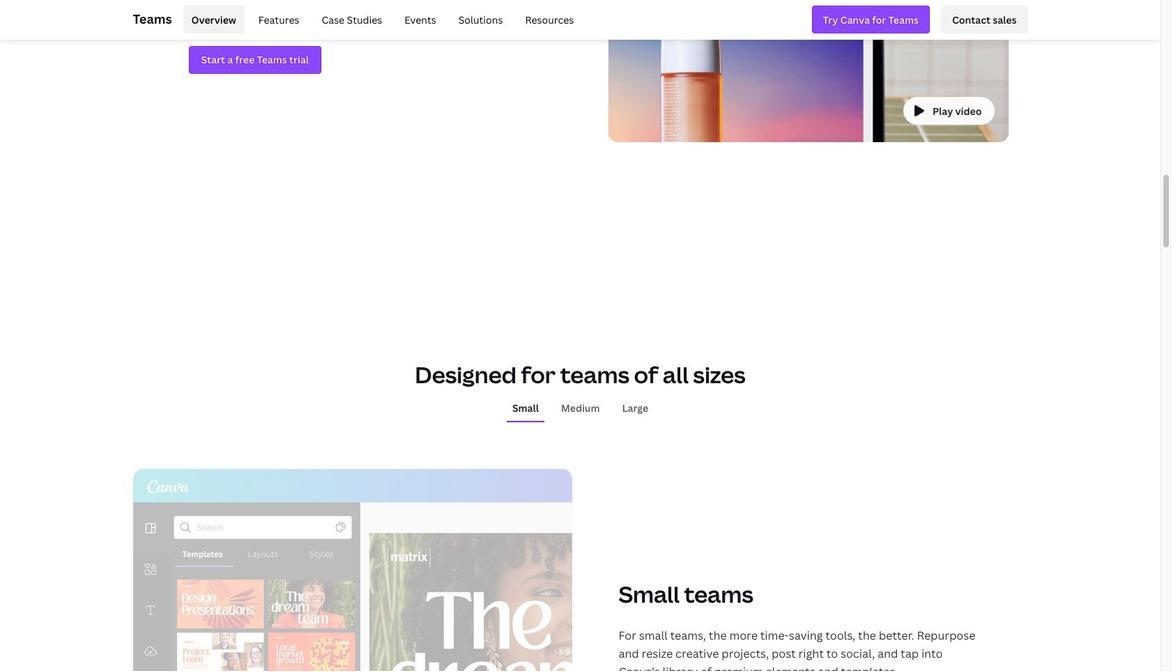 Task type: vqa. For each thing, say whether or not it's contained in the screenshot.
Pin within 'link'
no



Task type: locate. For each thing, give the bounding box(es) containing it.
the canva editor with templates available for small teams image
[[133, 468, 572, 672]]

menu bar
[[177, 6, 582, 33]]



